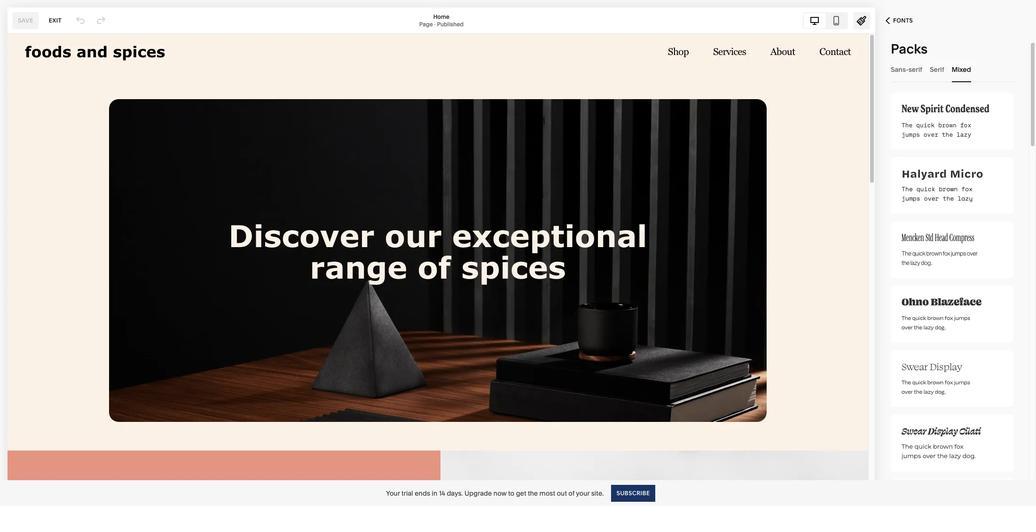 Task type: locate. For each thing, give the bounding box(es) containing it.
the down swear display cilati
[[937, 452, 948, 460]]

now
[[494, 489, 507, 498]]

3 the from the top
[[902, 250, 911, 257]]

quick inside halyard micro the quick brown fox jumps over the lazy dog.
[[917, 184, 935, 194]]

over for mencken std head compress
[[967, 250, 978, 257]]

mixed
[[952, 65, 971, 74]]

the quick brown fox jumps over the lazy dog. for ohno blazeface
[[902, 314, 970, 331]]

jumps inside halyard micro the quick brown fox jumps over the lazy dog.
[[902, 194, 920, 203]]

1 vertical spatial tab list
[[891, 56, 1014, 82]]

the quick brown fox jumps over the lazy dog.
[[902, 120, 971, 148], [902, 250, 978, 267], [902, 314, 970, 331], [902, 378, 970, 395], [902, 443, 976, 460]]

jumps down 'swear display'
[[954, 378, 970, 386]]

quick for ohno blazeface
[[912, 314, 926, 322]]

0 vertical spatial display
[[930, 360, 962, 373]]

quick down mencken
[[912, 250, 926, 257]]

new spirit condensed
[[902, 102, 990, 115]]

serif
[[930, 65, 944, 74]]

save
[[18, 17, 33, 24]]

lazy down micro
[[958, 194, 973, 203]]

lazy for new spirit condensed
[[957, 130, 971, 138]]

quick down 'swear display'
[[912, 378, 926, 386]]

fox
[[960, 120, 971, 129], [962, 184, 973, 194], [943, 250, 950, 257], [945, 314, 953, 322], [945, 378, 953, 386], [955, 443, 964, 450]]

the
[[942, 130, 953, 138], [943, 194, 954, 203], [902, 259, 910, 267], [914, 323, 923, 331], [914, 388, 923, 395], [937, 452, 948, 460], [528, 489, 538, 498]]

ohno
[[902, 296, 929, 308]]

fox down head
[[943, 250, 950, 257]]

lazy down swear display cilati
[[949, 452, 961, 460]]

fox down 'swear display'
[[945, 378, 953, 386]]

dog. for new spirit condensed
[[902, 139, 914, 148]]

the down mencken
[[902, 259, 910, 267]]

the down swear display cilati
[[902, 443, 913, 450]]

1 horizontal spatial tab list
[[891, 56, 1014, 82]]

the quick brown fox jumps over the lazy dog. down 'spirit'
[[902, 120, 971, 148]]

1 swear from the top
[[902, 360, 928, 373]]

fonts button
[[875, 10, 923, 31]]

fox for ohno blazeface
[[945, 314, 953, 322]]

jumps for swear display
[[954, 378, 970, 386]]

3 the quick brown fox jumps over the lazy dog. from the top
[[902, 314, 970, 331]]

lazy down mencken
[[911, 259, 920, 267]]

2 the quick brown fox jumps over the lazy dog. from the top
[[902, 250, 978, 267]]

5 the from the top
[[902, 378, 911, 386]]

the inside halyard micro the quick brown fox jumps over the lazy dog.
[[902, 184, 913, 194]]

4 the from the top
[[902, 314, 911, 322]]

fox for mencken std head compress
[[943, 250, 950, 257]]

brown down new spirit condensed
[[938, 120, 957, 129]]

fox down condensed
[[960, 120, 971, 129]]

the down 'swear display'
[[902, 378, 911, 386]]

trial
[[402, 489, 413, 498]]

sans-serif button
[[891, 56, 922, 82]]

the quick brown fox jumps over the lazy dog. down head
[[902, 250, 978, 267]]

lazy down 'swear display'
[[924, 388, 934, 395]]

2 the from the top
[[902, 184, 913, 194]]

6 the from the top
[[902, 443, 913, 450]]

serif button
[[930, 56, 944, 82]]

lazy
[[957, 130, 971, 138], [958, 194, 973, 203], [911, 259, 920, 267], [924, 323, 934, 331], [924, 388, 934, 395], [949, 452, 961, 460]]

over down the ohno
[[902, 323, 913, 331]]

the down the ohno
[[914, 323, 923, 331]]

display
[[930, 360, 962, 373], [928, 425, 958, 437]]

brown for new spirit condensed
[[938, 120, 957, 129]]

lazy down ohno blazeface
[[924, 323, 934, 331]]

most
[[540, 489, 555, 498]]

jumps down 'compress'
[[951, 250, 966, 257]]

2 swear from the top
[[902, 425, 927, 437]]

5 the quick brown fox jumps over the lazy dog. from the top
[[902, 443, 976, 460]]

the
[[902, 120, 913, 129], [902, 184, 913, 194], [902, 250, 911, 257], [902, 314, 911, 322], [902, 378, 911, 386], [902, 443, 913, 450]]

fox down cilati
[[955, 443, 964, 450]]

the down the ohno
[[902, 314, 911, 322]]

4 the quick brown fox jumps over the lazy dog. from the top
[[902, 378, 970, 395]]

the for ohno blazeface
[[902, 314, 911, 322]]

dog. up halyard
[[902, 139, 914, 148]]

fox inside halyard micro the quick brown fox jumps over the lazy dog.
[[962, 184, 973, 194]]

the down micro
[[943, 194, 954, 203]]

days.
[[447, 489, 463, 498]]

jumps down blazeface
[[954, 314, 970, 322]]

swear display cilati
[[902, 425, 981, 437]]

mixed button
[[952, 56, 971, 82]]

quick down halyard
[[917, 184, 935, 194]]

swear for swear display cilati
[[902, 425, 927, 437]]

1 vertical spatial swear
[[902, 425, 927, 437]]

0 vertical spatial tab list
[[804, 13, 847, 28]]

dog. for swear display cilati
[[963, 452, 976, 460]]

the down mencken
[[902, 250, 911, 257]]

over
[[924, 130, 938, 138], [924, 194, 939, 203], [967, 250, 978, 257], [902, 323, 913, 331], [902, 388, 913, 395], [923, 452, 936, 460]]

the quick brown fox jumps over the lazy dog. for swear display
[[902, 378, 970, 395]]

published
[[437, 20, 464, 28]]

quick for swear display
[[912, 378, 926, 386]]

dog. down std
[[921, 259, 932, 267]]

over down 'spirit'
[[924, 130, 938, 138]]

over for swear display
[[902, 388, 913, 395]]

over down swear display cilati
[[923, 452, 936, 460]]

brown down micro
[[939, 184, 958, 194]]

quick for mencken std head compress
[[912, 250, 926, 257]]

swear display
[[902, 360, 962, 373]]

compress
[[950, 232, 974, 244]]

fox for swear display cilati
[[955, 443, 964, 450]]

over down 'compress'
[[967, 250, 978, 257]]

ohno blazeface
[[902, 296, 982, 308]]

the down new spirit condensed
[[942, 130, 953, 138]]

jumps down swear display cilati
[[902, 452, 921, 460]]

of
[[569, 489, 575, 498]]

lazy inside halyard micro the quick brown fox jumps over the lazy dog.
[[958, 194, 973, 203]]

quick down 'spirit'
[[916, 120, 935, 129]]

fox down micro
[[962, 184, 973, 194]]

upgrade
[[465, 489, 492, 498]]

1 vertical spatial display
[[928, 425, 958, 437]]

dog. for mencken std head compress
[[921, 259, 932, 267]]

jumps down halyard
[[902, 194, 920, 203]]

0 vertical spatial swear
[[902, 360, 928, 373]]

halyard micro the quick brown fox jumps over the lazy dog.
[[902, 165, 983, 212]]

exit button
[[44, 12, 67, 29]]

lazy for swear display
[[924, 388, 934, 395]]

home page · published
[[419, 13, 464, 28]]

fox down ohno blazeface
[[945, 314, 953, 322]]

brown down 'mencken std head compress'
[[926, 250, 942, 257]]

brown
[[938, 120, 957, 129], [939, 184, 958, 194], [926, 250, 942, 257], [927, 314, 944, 322], [927, 378, 944, 386], [933, 443, 953, 450]]

the down halyard
[[902, 184, 913, 194]]

in
[[432, 489, 437, 498]]

jumps for ohno blazeface
[[954, 314, 970, 322]]

dog. down cilati
[[963, 452, 976, 460]]

lazy down condensed
[[957, 130, 971, 138]]

jumps down new
[[902, 130, 920, 138]]

the quick brown fox jumps over the lazy dog. down ohno blazeface
[[902, 314, 970, 331]]

the down new
[[902, 120, 913, 129]]

brown inside halyard micro the quick brown fox jumps over the lazy dog.
[[939, 184, 958, 194]]

over down halyard
[[924, 194, 939, 203]]

subscribe
[[617, 490, 650, 497]]

dog. down ohno blazeface
[[935, 323, 946, 331]]

quick down the ohno
[[912, 314, 926, 322]]

subscribe button
[[611, 485, 655, 502]]

the down 'swear display'
[[914, 388, 923, 395]]

quick down swear display cilati
[[915, 443, 932, 450]]

the quick brown fox jumps over the lazy dog. down swear display cilati
[[902, 443, 976, 460]]

lazy for ohno blazeface
[[924, 323, 934, 331]]

dog.
[[902, 139, 914, 148], [902, 203, 917, 212], [921, 259, 932, 267], [935, 323, 946, 331], [935, 388, 946, 395], [963, 452, 976, 460]]

tab list
[[804, 13, 847, 28], [891, 56, 1014, 82]]

dog. up mencken
[[902, 203, 917, 212]]

jumps
[[902, 130, 920, 138], [902, 194, 920, 203], [951, 250, 966, 257], [954, 314, 970, 322], [954, 378, 970, 386], [902, 452, 921, 460]]

quick
[[916, 120, 935, 129], [917, 184, 935, 194], [912, 250, 926, 257], [912, 314, 926, 322], [912, 378, 926, 386], [915, 443, 932, 450]]

1 the from the top
[[902, 120, 913, 129]]

swear
[[902, 360, 928, 373], [902, 425, 927, 437]]

lazy for mencken std head compress
[[911, 259, 920, 267]]

brown down ohno blazeface
[[927, 314, 944, 322]]

dog. for swear display
[[935, 388, 946, 395]]

the quick brown fox jumps over the lazy dog. down 'swear display'
[[902, 378, 970, 395]]

fox for new spirit condensed
[[960, 120, 971, 129]]

lazy for swear display cilati
[[949, 452, 961, 460]]

dog. down 'swear display'
[[935, 388, 946, 395]]

1 the quick brown fox jumps over the lazy dog. from the top
[[902, 120, 971, 148]]

sans-serif
[[891, 65, 922, 74]]

brown down 'swear display'
[[927, 378, 944, 386]]

brown down swear display cilati
[[933, 443, 953, 450]]

over down 'swear display'
[[902, 388, 913, 395]]

mencken std head compress
[[902, 232, 974, 244]]



Task type: vqa. For each thing, say whether or not it's contained in the screenshot.
Letter related to Primary Button
no



Task type: describe. For each thing, give the bounding box(es) containing it.
tab list containing sans-serif
[[891, 56, 1014, 82]]

the quick brown fox jumps over the lazy dog. for swear display cilati
[[902, 443, 976, 460]]

get
[[516, 489, 526, 498]]

the quick brown fox jumps over the lazy dog. for new spirit condensed
[[902, 120, 971, 148]]

the for new spirit condensed
[[902, 120, 913, 129]]

dog. for ohno blazeface
[[935, 323, 946, 331]]

the for swear display cilati
[[937, 452, 948, 460]]

halyard
[[902, 165, 947, 181]]

swear for swear display
[[902, 360, 928, 373]]

your
[[576, 489, 590, 498]]

the quick brown fox jumps over the lazy dog. for mencken std head compress
[[902, 250, 978, 267]]

brown for swear display
[[927, 378, 944, 386]]

the inside halyard micro the quick brown fox jumps over the lazy dog.
[[943, 194, 954, 203]]

the for swear display
[[902, 378, 911, 386]]

sans-
[[891, 65, 909, 74]]

the right the "get"
[[528, 489, 538, 498]]

brown for ohno blazeface
[[927, 314, 944, 322]]

fonts
[[893, 17, 913, 24]]

out
[[557, 489, 567, 498]]

jumps for new spirit condensed
[[902, 130, 920, 138]]

jumps for swear display cilati
[[902, 452, 921, 460]]

quick for swear display cilati
[[915, 443, 932, 450]]

the for new spirit condensed
[[942, 130, 953, 138]]

packs
[[891, 41, 928, 57]]

fox for swear display
[[945, 378, 953, 386]]

display for swear display
[[930, 360, 962, 373]]

the for mencken std head compress
[[902, 259, 910, 267]]

head
[[935, 232, 948, 244]]

over for new spirit condensed
[[924, 130, 938, 138]]

blazeface
[[931, 296, 982, 308]]

page
[[419, 20, 433, 28]]

brown for swear display cilati
[[933, 443, 953, 450]]

your trial ends in 14 days. upgrade now to get the most out of your site.
[[386, 489, 604, 498]]

the for swear display cilati
[[902, 443, 913, 450]]

new
[[902, 102, 919, 115]]

·
[[434, 20, 436, 28]]

quick for new spirit condensed
[[916, 120, 935, 129]]

spirit
[[921, 102, 944, 115]]

over for ohno blazeface
[[902, 323, 913, 331]]

the for swear display
[[914, 388, 923, 395]]

micro
[[950, 165, 983, 181]]

your
[[386, 489, 400, 498]]

condensed
[[945, 102, 990, 115]]

site.
[[591, 489, 604, 498]]

to
[[508, 489, 514, 498]]

save button
[[13, 12, 38, 29]]

home
[[433, 13, 450, 20]]

jumps for mencken std head compress
[[951, 250, 966, 257]]

dog. inside halyard micro the quick brown fox jumps over the lazy dog.
[[902, 203, 917, 212]]

over inside halyard micro the quick brown fox jumps over the lazy dog.
[[924, 194, 939, 203]]

serif
[[909, 65, 922, 74]]

the for ohno blazeface
[[914, 323, 923, 331]]

brown for mencken std head compress
[[926, 250, 942, 257]]

cilati
[[959, 425, 981, 437]]

exit
[[49, 17, 62, 24]]

ends
[[415, 489, 430, 498]]

0 horizontal spatial tab list
[[804, 13, 847, 28]]

std
[[926, 232, 933, 244]]

mencken
[[902, 232, 924, 244]]

over for swear display cilati
[[923, 452, 936, 460]]

the for mencken std head compress
[[902, 250, 911, 257]]

display for swear display cilati
[[928, 425, 958, 437]]

14
[[439, 489, 445, 498]]



